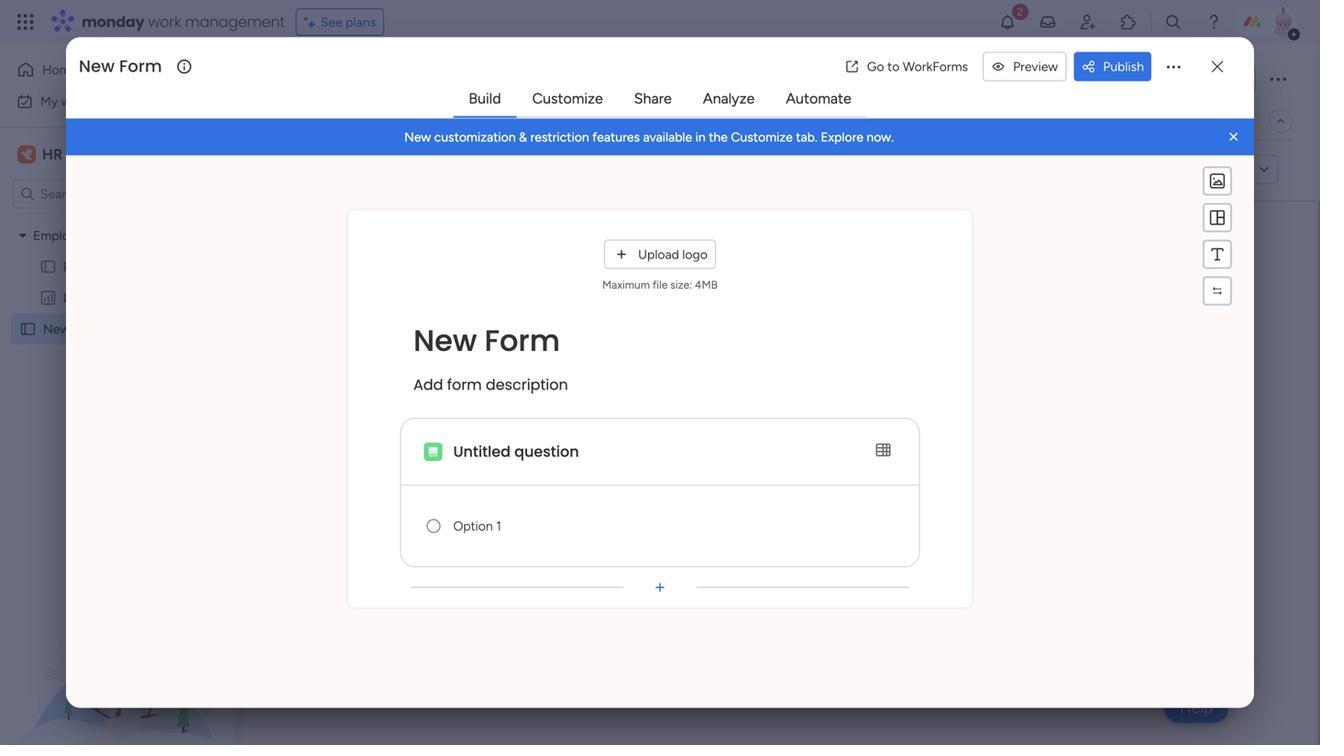 Task type: describe. For each thing, give the bounding box(es) containing it.
directory dashboard
[[63, 290, 182, 306]]

my work
[[40, 94, 89, 109]]

untitled question group
[[537, 344, 1024, 451]]

search everything image
[[1164, 13, 1183, 31]]

background color and image selector image
[[1208, 172, 1227, 190]]

publish
[[1103, 59, 1144, 74]]

home
[[42, 62, 77, 77]]

go to workforms button
[[838, 52, 976, 81]]

tab.
[[796, 129, 818, 145]]

2 image
[[1012, 1, 1029, 22]]

form button
[[278, 106, 350, 136]]

powered by
[[368, 161, 445, 179]]

share link
[[619, 82, 686, 115]]

help
[[1180, 699, 1213, 717]]

monday work management
[[82, 11, 285, 32]]

customization tools toolbar
[[1203, 167, 1232, 306]]

workspace image
[[17, 144, 36, 165]]

plans
[[346, 14, 376, 30]]

new inside list box
[[43, 321, 70, 337]]

to
[[887, 59, 900, 74]]

available
[[643, 129, 692, 145]]

help button
[[1164, 693, 1229, 723]]

more actions image
[[1164, 57, 1183, 76]]

New Form field
[[74, 55, 174, 79]]

ruby anderson image
[[1269, 7, 1298, 37]]

link
[[1224, 162, 1243, 178]]

the
[[709, 129, 728, 145]]

1 vertical spatial directory
[[63, 290, 117, 306]]

select product image
[[17, 13, 35, 31]]

work for my
[[61, 94, 89, 109]]

1 vertical spatial untitled
[[453, 442, 511, 462]]

see plans button
[[296, 8, 384, 36]]

form up description
[[485, 321, 560, 361]]

directory
[[93, 228, 145, 243]]

build link
[[454, 82, 516, 115]]

untitled question inside group
[[537, 358, 663, 378]]

management
[[185, 11, 285, 32]]

new left maximum
[[537, 284, 601, 324]]

collapse board header image
[[1273, 114, 1288, 128]]

home button
[[11, 55, 197, 84]]

employee directory
[[63, 259, 177, 275]]

workforms logo image
[[453, 155, 556, 185]]

viewer
[[613, 113, 653, 129]]

1 menu image from the top
[[1208, 209, 1227, 227]]

hr
[[42, 146, 63, 163]]

new form up add form description
[[413, 321, 560, 361]]

banner banner
[[66, 119, 1254, 156]]

integrate
[[998, 113, 1051, 129]]

by
[[429, 161, 445, 179]]

notifications image
[[998, 13, 1017, 31]]

maximum
[[602, 278, 650, 292]]

publish button
[[1074, 52, 1152, 81]]

employee directory
[[33, 228, 145, 243]]

main
[[363, 113, 391, 129]]

now.
[[867, 129, 894, 145]]

form inside list box
[[73, 321, 103, 337]]

public dashboard image
[[39, 289, 57, 307]]

add new question image
[[651, 579, 669, 597]]

autopilot image
[[1159, 108, 1175, 132]]

activity
[[1078, 71, 1123, 87]]

untitled inside group
[[537, 358, 594, 378]]

tab list containing build
[[453, 81, 867, 118]]

copy form link button
[[1126, 155, 1251, 185]]

form for add
[[447, 375, 482, 395]]

new inside new form field
[[79, 55, 115, 78]]

add
[[413, 375, 443, 395]]

employee for employee directory
[[33, 228, 90, 243]]

upload
[[638, 247, 679, 262]]

public board image for new form
[[19, 320, 37, 338]]

results button
[[438, 106, 507, 136]]

form left the main
[[306, 113, 336, 129]]

upload logo
[[638, 247, 708, 262]]

dashboard
[[120, 290, 182, 306]]

analyze link
[[688, 82, 769, 115]]

monday
[[82, 11, 144, 32]]

0 vertical spatial customize
[[532, 90, 603, 107]]

customize link
[[518, 82, 618, 115]]

lottie animation image
[[0, 560, 234, 745]]

caret down image
[[19, 229, 27, 242]]

activity button
[[1071, 64, 1158, 94]]

response
[[554, 113, 610, 129]]



Task type: locate. For each thing, give the bounding box(es) containing it.
customization
[[434, 129, 516, 145]]

1 vertical spatial public board image
[[19, 320, 37, 338]]

0 vertical spatial menu image
[[1208, 209, 1227, 227]]

1 horizontal spatial form
[[1193, 162, 1221, 178]]

0 horizontal spatial public board image
[[19, 320, 37, 338]]

automate up tab.
[[786, 90, 851, 107]]

0 horizontal spatial work
[[61, 94, 89, 109]]

customize inside banner banner
[[731, 129, 793, 145]]

share
[[634, 90, 672, 107]]

help image
[[1205, 13, 1223, 31]]

form form containing new
[[66, 156, 1254, 745]]

1 horizontal spatial public board image
[[39, 258, 57, 276]]

form
[[119, 55, 162, 78], [306, 113, 336, 129], [521, 113, 551, 129], [608, 284, 684, 324], [485, 321, 560, 361], [73, 321, 103, 337]]

0 vertical spatial employee
[[33, 228, 90, 243]]

form right "add"
[[447, 375, 482, 395]]

1 vertical spatial form
[[447, 375, 482, 395]]

new up my work button
[[79, 55, 115, 78]]

form response viewer button
[[507, 106, 660, 136]]

1 vertical spatial question
[[514, 442, 579, 462]]

main table
[[363, 113, 424, 129]]

copy form link
[[1159, 162, 1243, 178]]

copy
[[1159, 162, 1190, 178]]

0 vertical spatial public board image
[[39, 258, 57, 276]]

None field
[[451, 508, 897, 545]]

list box containing employee directory
[[0, 216, 234, 592]]

new down the public dashboard icon
[[43, 321, 70, 337]]

1 horizontal spatial automate
[[1182, 113, 1240, 129]]

new customization & restriction features available in the customize tab. explore now.
[[404, 129, 894, 145]]

question
[[598, 358, 663, 378], [514, 442, 579, 462]]

add view image
[[670, 114, 678, 128]]

logo
[[682, 247, 708, 262]]

1 horizontal spatial work
[[148, 11, 181, 32]]

customize up response
[[532, 90, 603, 107]]

form left link
[[1193, 162, 1221, 178]]

Search in workspace field
[[39, 183, 153, 204]]

customize
[[532, 90, 603, 107], [731, 129, 793, 145]]

work for monday
[[148, 11, 181, 32]]

build
[[469, 90, 501, 107]]

form form
[[66, 156, 1254, 745], [243, 201, 1318, 745]]

1 vertical spatial automate
[[1182, 113, 1240, 129]]

apps image
[[1119, 13, 1138, 31]]

1 horizontal spatial question
[[598, 358, 663, 378]]

0 horizontal spatial question
[[514, 442, 579, 462]]

new form up my work button
[[79, 55, 162, 78]]

hr button
[[13, 139, 182, 170]]

public board image for employee directory
[[39, 258, 57, 276]]

work right my
[[61, 94, 89, 109]]

new form down "upload"
[[537, 284, 684, 324]]

question down description
[[514, 442, 579, 462]]

invite / 1
[[1199, 71, 1248, 87]]

new form inside field
[[79, 55, 162, 78]]

inbox image
[[1039, 13, 1057, 31]]

form for copy
[[1193, 162, 1221, 178]]

employee down employee directory at the left of page
[[63, 259, 120, 275]]

analyze
[[703, 90, 755, 107]]

1 horizontal spatial customize
[[731, 129, 793, 145]]

preview button
[[983, 52, 1067, 81]]

workspace selection element
[[17, 143, 65, 165]]

form inside button
[[1193, 162, 1221, 178]]

form inside field
[[119, 55, 162, 78]]

2 menu image from the top
[[1208, 245, 1227, 264]]

1 horizontal spatial untitled
[[537, 358, 594, 378]]

1 horizontal spatial directory
[[123, 259, 177, 275]]

public board image
[[39, 258, 57, 276], [19, 320, 37, 338]]

1 vertical spatial employee
[[63, 259, 120, 275]]

new form
[[79, 55, 162, 78], [537, 284, 684, 324], [413, 321, 560, 361], [43, 321, 103, 337]]

0 horizontal spatial untitled
[[453, 442, 511, 462]]

workspace image
[[20, 144, 33, 165]]

0 vertical spatial untitled
[[537, 358, 594, 378]]

new form down the public dashboard icon
[[43, 321, 103, 337]]

dapulse integrations image
[[977, 114, 991, 128]]

new
[[79, 55, 115, 78], [404, 129, 431, 145], [537, 284, 601, 324], [413, 321, 477, 361], [43, 321, 70, 337]]

powered
[[368, 161, 426, 179]]

1 vertical spatial untitled question
[[453, 442, 579, 462]]

form down "upload"
[[608, 284, 684, 324]]

4mb
[[695, 278, 718, 292]]

my work button
[[11, 87, 197, 116]]

0 horizontal spatial customize
[[532, 90, 603, 107]]

table
[[394, 113, 424, 129]]

&
[[519, 129, 527, 145]]

form down directory dashboard on the top left of the page
[[73, 321, 103, 337]]

directory right the public dashboard icon
[[63, 290, 117, 306]]

menu image
[[1208, 209, 1227, 227], [1208, 245, 1227, 264]]

invite
[[1199, 71, 1231, 87]]

new inside banner banner
[[404, 129, 431, 145]]

main table button
[[350, 106, 438, 136]]

0 vertical spatial automate
[[786, 90, 851, 107]]

see plans
[[321, 14, 376, 30]]

directory up dashboard
[[123, 259, 177, 275]]

close image
[[1225, 128, 1243, 146]]

question down maximum
[[598, 358, 663, 378]]

0 horizontal spatial automate
[[786, 90, 851, 107]]

0 horizontal spatial form
[[447, 375, 482, 395]]

work right monday
[[148, 11, 181, 32]]

0 vertical spatial directory
[[123, 259, 177, 275]]

lottie animation element
[[0, 560, 234, 745]]

1
[[1242, 71, 1248, 87]]

description
[[486, 375, 568, 395]]

/
[[1234, 71, 1239, 87]]

preview
[[1013, 59, 1058, 74]]

form up my work button
[[119, 55, 162, 78]]

add form description
[[413, 375, 568, 395]]

employee
[[33, 228, 90, 243], [63, 259, 120, 275]]

features
[[592, 129, 640, 145]]

1 vertical spatial customize
[[731, 129, 793, 145]]

0 vertical spatial work
[[148, 11, 181, 32]]

component__icon image
[[424, 443, 442, 461]]

results
[[452, 113, 494, 129]]

form inside form
[[447, 375, 482, 395]]

automate
[[786, 90, 851, 107], [1182, 113, 1240, 129]]

upload logo button
[[604, 240, 716, 269]]

untitled
[[537, 358, 594, 378], [453, 442, 511, 462]]

go
[[867, 59, 884, 74]]

tab list
[[453, 81, 867, 118]]

see
[[321, 14, 343, 30]]

employee for employee directory
[[63, 259, 120, 275]]

1 vertical spatial menu image
[[1208, 245, 1227, 264]]

automate down invite / 1 "button"
[[1182, 113, 1240, 129]]

list box
[[0, 216, 234, 592]]

0 vertical spatial form
[[1193, 162, 1221, 178]]

form form containing new form
[[243, 201, 1318, 745]]

new up "add"
[[413, 321, 477, 361]]

untitled question
[[537, 358, 663, 378], [453, 442, 579, 462]]

restriction
[[530, 129, 589, 145]]

go to workforms
[[867, 59, 968, 74]]

0 horizontal spatial directory
[[63, 290, 117, 306]]

0 vertical spatial untitled question
[[537, 358, 663, 378]]

invite members image
[[1079, 13, 1097, 31]]

size:
[[670, 278, 692, 292]]

workforms
[[903, 59, 968, 74]]

option
[[0, 219, 234, 223]]

untitled question down maximum
[[537, 358, 663, 378]]

automate link
[[771, 82, 866, 115]]

maximum file size: 4mb
[[602, 278, 718, 292]]

form response viewer
[[521, 113, 653, 129]]

directory
[[123, 259, 177, 275], [63, 290, 117, 306]]

explore
[[821, 129, 864, 145]]

question inside group
[[598, 358, 663, 378]]

invite / 1 button
[[1165, 64, 1256, 94]]

new down table in the top of the page
[[404, 129, 431, 145]]

customize right the
[[731, 129, 793, 145]]

employee right caret down image
[[33, 228, 90, 243]]

form up &
[[521, 113, 551, 129]]

0 vertical spatial question
[[598, 358, 663, 378]]

untitled question down description
[[453, 442, 579, 462]]

work
[[148, 11, 181, 32], [61, 94, 89, 109]]

work inside button
[[61, 94, 89, 109]]

in
[[695, 129, 706, 145]]

1 vertical spatial work
[[61, 94, 89, 109]]

form
[[1193, 162, 1221, 178], [447, 375, 482, 395]]

file
[[653, 278, 668, 292]]

my
[[40, 94, 58, 109]]

new form inside list box
[[43, 321, 103, 337]]



Task type: vqa. For each thing, say whether or not it's contained in the screenshot.
1st MENU ITEM from the top
no



